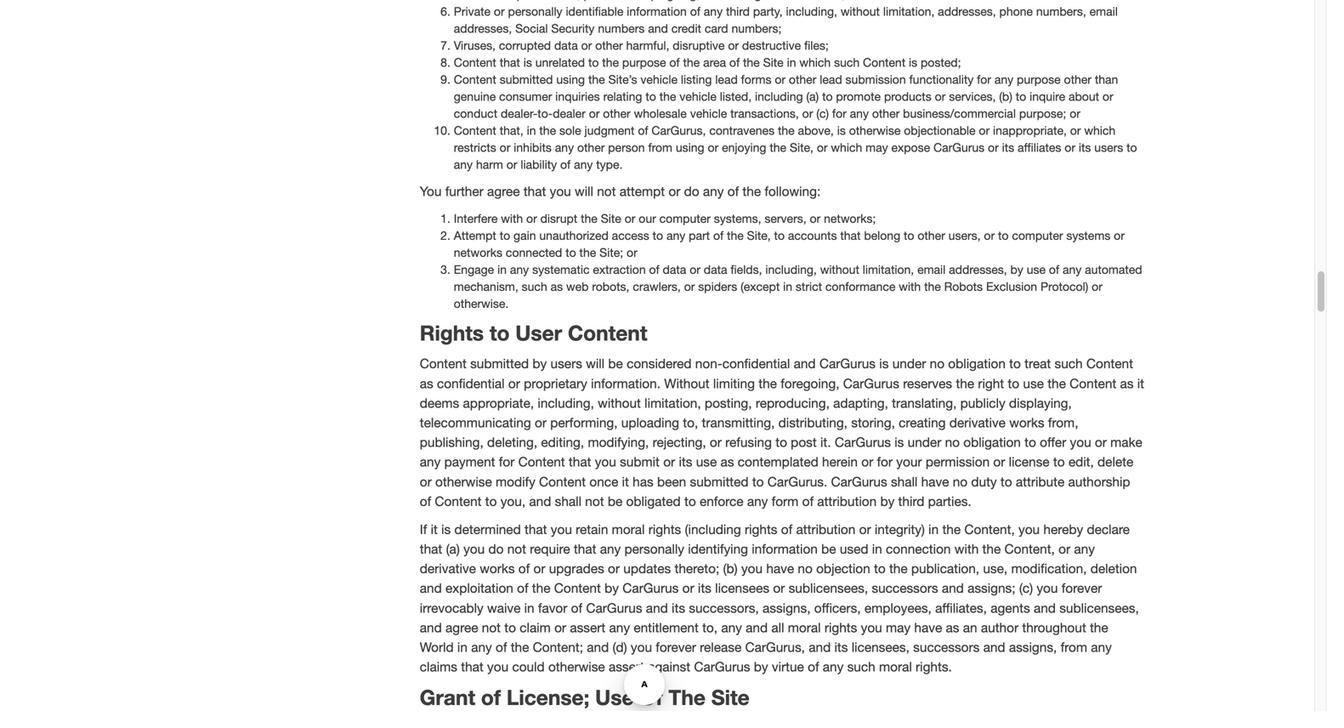 Task type: describe. For each thing, give the bounding box(es) containing it.
following:
[[765, 184, 821, 199]]

harmful,
[[626, 38, 670, 52]]

0 vertical spatial obligation
[[949, 356, 1006, 371]]

0 horizontal spatial assigns,
[[763, 600, 811, 616]]

no up permission
[[945, 435, 960, 450]]

1 horizontal spatial computer
[[1012, 228, 1064, 242]]

you left hereby
[[1019, 522, 1040, 537]]

any down publishing,
[[420, 454, 441, 470]]

the up wholesale
[[660, 89, 677, 104]]

the up use,
[[983, 541, 1001, 557]]

cargurus.
[[768, 474, 828, 489]]

strict
[[796, 279, 823, 293]]

edit,
[[1069, 454, 1094, 470]]

publishing,
[[420, 435, 484, 450]]

data inside private or personally identifiable information of any third party, including, without limitation, addresses, phone numbers, email addresses, social security numbers and credit card numbers; viruses, corrupted data or other harmful, disruptive or destructive files; content that is unrelated to the purpose of the area of the site in which such content is posted; content submitted using the site's vehicle listing lead forms or other lead submission functionality for any purpose other than genuine consumer inquiries relating to the vehicle listed, including (a) to promote products or services, (b) to inquire about or conduct dealer-to-dealer or other wholesale vehicle transactions, or (c) for any other business/commercial purpose; or content that, in the sole judgment of cargurus, contravenes the above, is otherwise objectionable or inappropriate, or which restricts or inhibits any other person from using or enjoying the site, or which may expose cargurus or its affiliates or its users to any harm or liability of any type.
[[555, 38, 578, 52]]

the right enjoying
[[770, 141, 787, 155]]

the down unauthorized
[[580, 245, 596, 259]]

access
[[612, 228, 650, 242]]

limitation, inside content submitted by users will be considered non-confidential and cargurus is under no obligation to treat such content as confidential or proprietary information. without limiting the foregoing, cargurus reserves the right to use the content as it deems appropriate, including, without limitation, posting, reproducing, adapting, translating, publicly displaying, telecommunicating or performing, uploading to, transmitting, distributing, storing, creating derivative works from, publishing, deleting, editing, modifying, rejecting, or refusing to post it. cargurus is under no obligation to offer you or make any payment for content that you submit or its use as contemplated herein or for your permission or license to edit, delete or otherwise modify content once it has been submitted to cargurus. cargurus shall have no duty to attribute authorship of content to you, and shall not be obligated to enforce any form of attribution by third parties.
[[645, 395, 701, 411]]

thereto;
[[675, 561, 720, 576]]

rights to user content
[[420, 320, 648, 345]]

0 vertical spatial moral
[[612, 522, 645, 537]]

from inside if it is determined that you retain moral rights (including rights of attribution or integrity) in the content, you hereby declare that (a) you do not require that any personally identifying information be used in connection with the content, or any derivative works of or upgrades or updates thereto; (b) you have no objection to the publication, use, modification, deletion and exploitation of the content by cargurus or its licensees or sublicensees, successors and assigns; (c) you forever irrevocably waive in favor of cargurus and its successors, assigns, officers, employees, affiliates, agents and sublicensees, and agree not to claim or assert any entitlement to, any and all moral rights you may have as an author throughout the world in any of the content; and (d) you forever release cargurus, and its licensees, successors and assigns, from any claims that you could otherwise assert against cargurus by virtue of any such moral rights.
[[1061, 640, 1088, 655]]

engage
[[454, 262, 494, 276]]

be inside if it is determined that you retain moral rights (including rights of attribution or integrity) in the content, you hereby declare that (a) you do not require that any personally identifying information be used in connection with the content, or any derivative works of or upgrades or updates thereto; (b) you have no objection to the publication, use, modification, deletion and exploitation of the content by cargurus or its licensees or sublicensees, successors and assigns; (c) you forever irrevocably waive in favor of cargurus and its successors, assigns, officers, employees, affiliates, agents and sublicensees, and agree not to claim or assert any entitlement to, any and all moral rights you may have as an author throughout the world in any of the content; and (d) you forever release cargurus, and its licensees, successors and assigns, from any claims that you could otherwise assert against cargurus by virtue of any such moral rights.
[[822, 541, 837, 557]]

the down transactions,
[[778, 124, 795, 138]]

2 vertical spatial which
[[831, 141, 863, 155]]

without inside content submitted by users will be considered non-confidential and cargurus is under no obligation to treat such content as confidential or proprietary information. without limiting the foregoing, cargurus reserves the right to use the content as it deems appropriate, including, without limitation, posting, reproducing, adapting, translating, publicly displaying, telecommunicating or performing, uploading to, transmitting, distributing, storing, creating derivative works from, publishing, deleting, editing, modifying, rejecting, or refusing to post it. cargurus is under no obligation to offer you or make any payment for content that you submit or its use as contemplated herein or for your permission or license to edit, delete or otherwise modify content once it has been submitted to cargurus. cargurus shall have no duty to attribute authorship of content to you, and shall not be obligated to enforce any form of attribution by third parties.
[[598, 395, 641, 411]]

the up could
[[511, 640, 529, 655]]

no down permission
[[953, 474, 968, 489]]

including
[[755, 89, 803, 104]]

servers,
[[765, 211, 807, 225]]

with inside if it is determined that you retain moral rights (including rights of attribution or integrity) in the content, you hereby declare that (a) you do not require that any personally identifying information be used in connection with the content, or any derivative works of or upgrades or updates thereto; (b) you have no objection to the publication, use, modification, deletion and exploitation of the content by cargurus or its licensees or sublicensees, successors and assigns; (c) you forever irrevocably waive in favor of cargurus and its successors, assigns, officers, employees, affiliates, agents and sublicensees, and agree not to claim or assert any entitlement to, any and all moral rights you may have as an author throughout the world in any of the content; and (d) you forever release cargurus, and its licensees, successors and assigns, from any claims that you could otherwise assert against cargurus by virtue of any such moral rights.
[[955, 541, 979, 557]]

and down publication,
[[942, 581, 964, 596]]

integrity)
[[875, 522, 925, 537]]

release
[[700, 640, 742, 655]]

payment
[[444, 454, 495, 470]]

the up favor
[[532, 581, 551, 596]]

0 vertical spatial will
[[575, 184, 594, 199]]

automated
[[1085, 262, 1143, 276]]

in right used
[[872, 541, 883, 557]]

affiliates
[[1018, 141, 1062, 155]]

determined
[[455, 522, 521, 537]]

agents
[[991, 600, 1031, 616]]

any up card at the top right of the page
[[704, 4, 723, 18]]

its left licensees,
[[835, 640, 848, 655]]

otherwise inside content submitted by users will be considered non-confidential and cargurus is under no obligation to treat such content as confidential or proprietary information. without limiting the foregoing, cargurus reserves the right to use the content as it deems appropriate, including, without limitation, posting, reproducing, adapting, translating, publicly displaying, telecommunicating or performing, uploading to, transmitting, distributing, storing, creating derivative works from, publishing, deleting, editing, modifying, rejecting, or refusing to post it. cargurus is under no obligation to offer you or make any payment for content that you submit or its use as contemplated herein or for your permission or license to edit, delete or otherwise modify content once it has been submitted to cargurus. cargurus shall have no duty to attribute authorship of content to you, and shall not be obligated to enforce any form of attribution by third parties.
[[435, 474, 492, 489]]

other inside interfere with or disrupt the site or our computer systems, servers, or networks; attempt to gain unauthorized access to any part of the site, to accounts that belong to other users, or to computer systems or networks connected to the site; or engage in any systematic extraction of data or data fields, including, without limitation, email addresses, by use of any automated mechanism, such as web robots, crawlers, or spiders (except in strict conformance with the robots exclusion protocol) or otherwise.
[[918, 228, 946, 242]]

from inside private or personally identifiable information of any third party, including, without limitation, addresses, phone numbers, email addresses, social security numbers and credit card numbers; viruses, corrupted data or other harmful, disruptive or destructive files; content that is unrelated to the purpose of the area of the site in which such content is posted; content submitted using the site's vehicle listing lead forms or other lead submission functionality for any purpose other than genuine consumer inquiries relating to the vehicle listed, including (a) to promote products or services, (b) to inquire about or conduct dealer-to-dealer or other wholesale vehicle transactions, or (c) for any other business/commercial purpose; or content that, in the sole judgment of cargurus, contravenes the above, is otherwise objectionable or inappropriate, or which restricts or inhibits any other person from using or enjoying the site, or which may expose cargurus or its affiliates or its users to any harm or liability of any type.
[[649, 141, 673, 155]]

0 horizontal spatial sublicensees,
[[789, 581, 869, 596]]

no up reserves
[[930, 356, 945, 371]]

by up integrity)
[[881, 494, 895, 509]]

0 horizontal spatial computer
[[660, 211, 711, 225]]

restricts
[[454, 141, 497, 155]]

site inside private or personally identifiable information of any third party, including, without limitation, addresses, phone numbers, email addresses, social security numbers and credit card numbers; viruses, corrupted data or other harmful, disruptive or destructive files; content that is unrelated to the purpose of the area of the site in which such content is posted; content submitted using the site's vehicle listing lead forms or other lead submission functionality for any purpose other than genuine consumer inquiries relating to the vehicle listed, including (a) to promote products or services, (b) to inquire about or conduct dealer-to-dealer or other wholesale vehicle transactions, or (c) for any other business/commercial purpose; or content that, in the sole judgment of cargurus, contravenes the above, is otherwise objectionable or inappropriate, or which restricts or inhibits any other person from using or enjoying the site, or which may expose cargurus or its affiliates or its users to any harm or liability of any type.
[[763, 55, 784, 70]]

any left form
[[748, 494, 768, 509]]

attribution inside if it is determined that you retain moral rights (including rights of attribution or integrity) in the content, you hereby declare that (a) you do not require that any personally identifying information be used in connection with the content, or any derivative works of or upgrades or updates thereto; (b) you have no objection to the publication, use, modification, deletion and exploitation of the content by cargurus or its licensees or sublicensees, successors and assigns; (c) you forever irrevocably waive in favor of cargurus and its successors, assigns, officers, employees, affiliates, agents and sublicensees, and agree not to claim or assert any entitlement to, any and all moral rights you may have as an author throughout the world in any of the content; and (d) you forever release cargurus, and its licensees, successors and assigns, from any claims that you could otherwise assert against cargurus by virtue of any such moral rights.
[[797, 522, 856, 537]]

other up type.
[[577, 141, 605, 155]]

(b) inside if it is determined that you retain moral rights (including rights of attribution or integrity) in the content, you hereby declare that (a) you do not require that any personally identifying information be used in connection with the content, or any derivative works of or upgrades or updates thereto; (b) you have no objection to the publication, use, modification, deletion and exploitation of the content by cargurus or its licensees or sublicensees, successors and assigns; (c) you forever irrevocably waive in favor of cargurus and its successors, assigns, officers, employees, affiliates, agents and sublicensees, and agree not to claim or assert any entitlement to, any and all moral rights you may have as an author throughout the world in any of the content; and (d) you forever release cargurus, and its licensees, successors and assigns, from any claims that you could otherwise assert against cargurus by virtue of any such moral rights.
[[723, 561, 738, 576]]

world
[[420, 640, 454, 655]]

is up your
[[895, 435, 904, 450]]

not down type.
[[597, 184, 616, 199]]

(d)
[[613, 640, 627, 655]]

the up inquiries
[[589, 72, 605, 87]]

1 vertical spatial have
[[767, 561, 795, 576]]

2 horizontal spatial data
[[704, 262, 728, 276]]

upgrades
[[549, 561, 605, 576]]

the down parties.
[[943, 522, 961, 537]]

(c) inside private or personally identifiable information of any third party, including, without limitation, addresses, phone numbers, email addresses, social security numbers and credit card numbers; viruses, corrupted data or other harmful, disruptive or destructive files; content that is unrelated to the purpose of the area of the site in which such content is posted; content submitted using the site's vehicle listing lead forms or other lead submission functionality for any purpose other than genuine consumer inquiries relating to the vehicle listed, including (a) to promote products or services, (b) to inquire about or conduct dealer-to-dealer or other wholesale vehicle transactions, or (c) for any other business/commercial purpose; or content that, in the sole judgment of cargurus, contravenes the above, is otherwise objectionable or inappropriate, or which restricts or inhibits any other person from using or enjoying the site, or which may expose cargurus or its affiliates or its users to any harm or liability of any type.
[[817, 107, 829, 121]]

reproducing,
[[756, 395, 830, 411]]

appropriate,
[[463, 395, 534, 411]]

works inside content submitted by users will be considered non-confidential and cargurus is under no obligation to treat such content as confidential or proprietary information. without limiting the foregoing, cargurus reserves the right to use the content as it deems appropriate, including, without limitation, posting, reproducing, adapting, translating, publicly displaying, telecommunicating or performing, uploading to, transmitting, distributing, storing, creating derivative works from, publishing, deleting, editing, modifying, rejecting, or refusing to post it. cargurus is under no obligation to offer you or make any payment for content that you submit or its use as contemplated herein or for your permission or license to edit, delete or otherwise modify content once it has been submitted to cargurus. cargurus shall have no duty to attribute authorship of content to you, and shall not be obligated to enforce any form of attribution by third parties.
[[1010, 415, 1045, 430]]

use inside interfere with or disrupt the site or our computer systems, servers, or networks; attempt to gain unauthorized access to any part of the site, to accounts that belong to other users, or to computer systems or networks connected to the site; or engage in any systematic extraction of data or data fields, including, without limitation, email addresses, by use of any automated mechanism, such as web robots, crawlers, or spiders (except in strict conformance with the robots exclusion protocol) or otherwise.
[[1027, 262, 1046, 276]]

you up edit, on the right of page
[[1070, 435, 1092, 450]]

expose
[[892, 141, 931, 155]]

(b) inside private or personally identifiable information of any third party, including, without limitation, addresses, phone numbers, email addresses, social security numbers and credit card numbers; viruses, corrupted data or other harmful, disruptive or destructive files; content that is unrelated to the purpose of the area of the site in which such content is posted; content submitted using the site's vehicle listing lead forms or other lead submission functionality for any purpose other than genuine consumer inquiries relating to the vehicle listed, including (a) to promote products or services, (b) to inquire about or conduct dealer-to-dealer or other wholesale vehicle transactions, or (c) for any other business/commercial purpose; or content that, in the sole judgment of cargurus, contravenes the above, is otherwise objectionable or inappropriate, or which restricts or inhibits any other person from using or enjoying the site, or which may expose cargurus or its affiliates or its users to any harm or liability of any type.
[[1000, 89, 1013, 104]]

conformance
[[826, 279, 896, 293]]

party,
[[753, 4, 783, 18]]

to, inside if it is determined that you retain moral rights (including rights of attribution or integrity) in the content, you hereby declare that (a) you do not require that any personally identifying information be used in connection with the content, or any derivative works of or upgrades or updates thereto; (b) you have no objection to the publication, use, modification, deletion and exploitation of the content by cargurus or its licensees or sublicensees, successors and assigns; (c) you forever irrevocably waive in favor of cargurus and its successors, assigns, officers, employees, affiliates, agents and sublicensees, and agree not to claim or assert any entitlement to, any and all moral rights you may have as an author throughout the world in any of the content; and (d) you forever release cargurus, and its licensees, successors and assigns, from any claims that you could otherwise assert against cargurus by virtue of any such moral rights.
[[703, 620, 718, 635]]

modifying,
[[588, 435, 649, 450]]

1 vertical spatial which
[[1085, 124, 1116, 138]]

been
[[657, 474, 687, 489]]

the up site's
[[602, 55, 619, 70]]

1 vertical spatial addresses,
[[454, 21, 512, 35]]

products
[[885, 89, 932, 104]]

to, inside content submitted by users will be considered non-confidential and cargurus is under no obligation to treat such content as confidential or proprietary information. without limiting the foregoing, cargurus reserves the right to use the content as it deems appropriate, including, without limitation, posting, reproducing, adapting, translating, publicly displaying, telecommunicating or performing, uploading to, transmitting, distributing, storing, creating derivative works from, publishing, deleting, editing, modifying, rejecting, or refusing to post it. cargurus is under no obligation to offer you or make any payment for content that you submit or its use as contemplated herein or for your permission or license to edit, delete or otherwise modify content once it has been submitted to cargurus. cargurus shall have no duty to attribute authorship of content to you, and shall not be obligated to enforce any form of attribution by third parties.
[[683, 415, 699, 430]]

that down if
[[420, 541, 443, 557]]

corrupted
[[499, 38, 551, 52]]

as up the make
[[1121, 376, 1134, 391]]

you right (d)
[[631, 640, 652, 655]]

0 horizontal spatial rights
[[649, 522, 682, 537]]

numbers,
[[1037, 4, 1087, 18]]

1 horizontal spatial with
[[899, 279, 921, 293]]

for down promote
[[833, 107, 847, 121]]

2 vertical spatial submitted
[[690, 474, 749, 489]]

1 horizontal spatial it
[[622, 474, 629, 489]]

0 vertical spatial vehicle
[[641, 72, 678, 87]]

and up "irrevocably"
[[420, 581, 442, 596]]

without inside private or personally identifiable information of any third party, including, without limitation, addresses, phone numbers, email addresses, social security numbers and credit card numbers; viruses, corrupted data or other harmful, disruptive or destructive files; content that is unrelated to the purpose of the area of the site in which such content is posted; content submitted using the site's vehicle listing lead forms or other lead submission functionality for any purpose other than genuine consumer inquiries relating to the vehicle listed, including (a) to promote products or services, (b) to inquire about or conduct dealer-to-dealer or other wholesale vehicle transactions, or (c) for any other business/commercial purpose; or content that, in the sole judgment of cargurus, contravenes the above, is otherwise objectionable or inappropriate, or which restricts or inhibits any other person from using or enjoying the site, or which may expose cargurus or its affiliates or its users to any harm or liability of any type.
[[841, 4, 880, 18]]

you up require
[[551, 522, 572, 537]]

it.
[[821, 435, 831, 450]]

as down refusing
[[721, 454, 734, 470]]

as up deems
[[420, 376, 434, 391]]

you further agree that you will not attempt or do any of the following:
[[420, 184, 821, 199]]

and up the throughout
[[1034, 600, 1056, 616]]

favor
[[538, 600, 568, 616]]

0 vertical spatial under
[[893, 356, 927, 371]]

is right above,
[[838, 124, 846, 138]]

any down restricts
[[454, 158, 473, 172]]

uploading
[[622, 415, 680, 430]]

distributing,
[[779, 415, 848, 430]]

from,
[[1049, 415, 1079, 430]]

grant
[[420, 685, 476, 710]]

and down officers,
[[809, 640, 831, 655]]

modification,
[[1012, 561, 1087, 576]]

0 vertical spatial content,
[[965, 522, 1015, 537]]

any left type.
[[574, 158, 593, 172]]

its right "affiliates"
[[1079, 141, 1092, 155]]

2 vertical spatial use
[[696, 454, 717, 470]]

if it is determined that you retain moral rights (including rights of attribution or integrity) in the content, you hereby declare that (a) you do not require that any personally identifying information be used in connection with the content, or any derivative works of or upgrades or updates thereto; (b) you have no objection to the publication, use, modification, deletion and exploitation of the content by cargurus or its licensees or sublicensees, successors and assigns; (c) you forever irrevocably waive in favor of cargurus and its successors, assigns, officers, employees, affiliates, agents and sublicensees, and agree not to claim or assert any entitlement to, any and all moral rights you may have as an author throughout the world in any of the content; and (d) you forever release cargurus, and its licensees, successors and assigns, from any claims that you could otherwise assert against cargurus by virtue of any such moral rights.
[[420, 522, 1140, 675]]

2 horizontal spatial moral
[[879, 659, 912, 675]]

other up about
[[1065, 72, 1092, 87]]

that,
[[500, 124, 524, 138]]

duty
[[972, 474, 997, 489]]

0 horizontal spatial assert
[[570, 620, 606, 635]]

site, inside interfere with or disrupt the site or our computer systems, servers, or networks; attempt to gain unauthorized access to any part of the site, to accounts that belong to other users, or to computer systems or networks connected to the site; or engage in any systematic extraction of data or data fields, including, without limitation, email addresses, by use of any automated mechanism, such as web robots, crawlers, or spiders (except in strict conformance with the robots exclusion protocol) or otherwise.
[[747, 228, 771, 242]]

you down the modification,
[[1037, 581, 1059, 596]]

otherwise inside if it is determined that you retain moral rights (including rights of attribution or integrity) in the content, you hereby declare that (a) you do not require that any personally identifying information be used in connection with the content, or any derivative works of or upgrades or updates thereto; (b) you have no objection to the publication, use, modification, deletion and exploitation of the content by cargurus or its licensees or sublicensees, successors and assigns; (c) you forever irrevocably waive in favor of cargurus and its successors, assigns, officers, employees, affiliates, agents and sublicensees, and agree not to claim or assert any entitlement to, any and all moral rights you may have as an author throughout the world in any of the content; and (d) you forever release cargurus, and its licensees, successors and assigns, from any claims that you could otherwise assert against cargurus by virtue of any such moral rights.
[[549, 659, 605, 675]]

2 horizontal spatial rights
[[825, 620, 858, 635]]

any down the "successors,"
[[722, 620, 742, 635]]

fields,
[[731, 262, 763, 276]]

1 vertical spatial submitted
[[470, 356, 529, 371]]

social
[[516, 21, 548, 35]]

further
[[445, 184, 484, 199]]

1 vertical spatial sublicensees,
[[1060, 600, 1140, 616]]

the left right
[[956, 376, 975, 391]]

2 lead from the left
[[820, 72, 843, 87]]

and left all
[[746, 620, 768, 635]]

1 lead from the left
[[716, 72, 738, 87]]

1 vertical spatial vehicle
[[680, 89, 717, 104]]

1 vertical spatial content,
[[1005, 541, 1055, 557]]

creating
[[899, 415, 946, 430]]

2 vertical spatial vehicle
[[690, 107, 727, 121]]

such inside if it is determined that you retain moral rights (including rights of attribution or integrity) in the content, you hereby declare that (a) you do not require that any personally identifying information be used in connection with the content, or any derivative works of or upgrades or updates thereto; (b) you have no objection to the publication, use, modification, deletion and exploitation of the content by cargurus or its licensees or sublicensees, successors and assigns; (c) you forever irrevocably waive in favor of cargurus and its successors, assigns, officers, employees, affiliates, agents and sublicensees, and agree not to claim or assert any entitlement to, any and all moral rights you may have as an author throughout the world in any of the content; and (d) you forever release cargurus, and its licensees, successors and assigns, from any claims that you could otherwise assert against cargurus by virtue of any such moral rights.
[[848, 659, 876, 675]]

not down waive
[[482, 620, 501, 635]]

any down retain
[[600, 541, 621, 557]]

systems,
[[714, 211, 762, 225]]

and down author
[[984, 640, 1006, 655]]

other down products
[[873, 107, 900, 121]]

users inside private or personally identifiable information of any third party, including, without limitation, addresses, phone numbers, email addresses, social security numbers and credit card numbers; viruses, corrupted data or other harmful, disruptive or destructive files; content that is unrelated to the purpose of the area of the site in which such content is posted; content submitted using the site's vehicle listing lead forms or other lead submission functionality for any purpose other than genuine consumer inquiries relating to the vehicle listed, including (a) to promote products or services, (b) to inquire about or conduct dealer-to-dealer or other wholesale vehicle transactions, or (c) for any other business/commercial purpose; or content that, in the sole judgment of cargurus, contravenes the above, is otherwise objectionable or inappropriate, or which restricts or inhibits any other person from using or enjoying the site, or which may expose cargurus or its affiliates or its users to any harm or liability of any type.
[[1095, 141, 1124, 155]]

2 vertical spatial site
[[712, 685, 750, 710]]

by up (d)
[[605, 581, 619, 596]]

retain
[[576, 522, 609, 537]]

deleting,
[[487, 435, 538, 450]]

area
[[703, 55, 726, 70]]

successors,
[[689, 600, 759, 616]]

refusing
[[726, 435, 772, 450]]

0 vertical spatial do
[[684, 184, 700, 199]]

of
[[640, 685, 663, 710]]

editing,
[[541, 435, 584, 450]]

herein
[[823, 454, 858, 470]]

other down relating
[[603, 107, 631, 121]]

non-
[[696, 356, 723, 371]]

reserves
[[903, 376, 953, 391]]

1 horizontal spatial assigns,
[[1009, 640, 1058, 655]]

all
[[772, 620, 785, 635]]

2 vertical spatial have
[[915, 620, 943, 635]]

0 vertical spatial be
[[608, 356, 623, 371]]

business/commercial
[[903, 107, 1016, 121]]

1 horizontal spatial assert
[[609, 659, 645, 675]]

1 vertical spatial under
[[908, 435, 942, 450]]

it inside if it is determined that you retain moral rights (including rights of attribution or integrity) in the content, you hereby declare that (a) you do not require that any personally identifying information be used in connection with the content, or any derivative works of or upgrades or updates thereto; (b) you have no objection to the publication, use, modification, deletion and exploitation of the content by cargurus or its licensees or sublicensees, successors and assigns; (c) you forever irrevocably waive in favor of cargurus and its successors, assigns, officers, employees, affiliates, agents and sublicensees, and agree not to claim or assert any entitlement to, any and all moral rights you may have as an author throughout the world in any of the content; and (d) you forever release cargurus, and its licensees, successors and assigns, from any claims that you could otherwise assert against cargurus by virtue of any such moral rights.
[[431, 522, 438, 537]]

updates
[[624, 561, 671, 576]]

0 horizontal spatial shall
[[555, 494, 582, 509]]

limiting
[[714, 376, 755, 391]]

objection
[[817, 561, 871, 576]]

0 vertical spatial agree
[[487, 184, 520, 199]]

1 horizontal spatial confidential
[[723, 356, 790, 371]]

numbers;
[[732, 21, 782, 35]]

connection
[[886, 541, 951, 557]]

in up inhibits
[[527, 124, 536, 138]]

not left require
[[508, 541, 526, 557]]

dealer-
[[501, 107, 538, 121]]

third inside content submitted by users will be considered non-confidential and cargurus is under no obligation to treat such content as confidential or proprietary information. without limiting the foregoing, cargurus reserves the right to use the content as it deems appropriate, including, without limitation, posting, reproducing, adapting, translating, publicly displaying, telecommunicating or performing, uploading to, transmitting, distributing, storing, creating derivative works from, publishing, deleting, editing, modifying, rejecting, or refusing to post it. cargurus is under no obligation to offer you or make any payment for content that you submit or its use as contemplated herein or for your permission or license to edit, delete or otherwise modify content once it has been submitted to cargurus. cargurus shall have no duty to attribute authorship of content to you, and shall not be obligated to enforce any form of attribution by third parties.
[[899, 494, 925, 509]]

the down systems,
[[727, 228, 744, 242]]

you up disrupt
[[550, 184, 571, 199]]

crawlers,
[[633, 279, 681, 293]]

attempt
[[620, 184, 665, 199]]

any up protocol)
[[1063, 262, 1082, 276]]

1 horizontal spatial purpose
[[1017, 72, 1061, 87]]

that down retain
[[574, 541, 597, 557]]

you up licensees,
[[861, 620, 883, 635]]

the right the throughout
[[1090, 620, 1109, 635]]

1 horizontal spatial rights
[[745, 522, 778, 537]]

2 horizontal spatial it
[[1138, 376, 1145, 391]]

use
[[596, 685, 634, 710]]

in up connection
[[929, 522, 939, 537]]

in up mechanism,
[[498, 262, 507, 276]]

other up the including
[[789, 72, 817, 87]]

the up reproducing,
[[759, 376, 777, 391]]

objectionable
[[904, 124, 976, 138]]

deletion
[[1091, 561, 1138, 576]]

the up unauthorized
[[581, 211, 598, 225]]

dealer
[[553, 107, 586, 121]]

is up the adapting, at the bottom right of the page
[[880, 356, 889, 371]]

1 horizontal spatial shall
[[891, 474, 918, 489]]

(c) inside if it is determined that you retain moral rights (including rights of attribution or integrity) in the content, you hereby declare that (a) you do not require that any personally identifying information be used in connection with the content, or any derivative works of or upgrades or updates thereto; (b) you have no objection to the publication, use, modification, deletion and exploitation of the content by cargurus or its licensees or sublicensees, successors and assigns; (c) you forever irrevocably waive in favor of cargurus and its successors, assigns, officers, employees, affiliates, agents and sublicensees, and agree not to claim or assert any entitlement to, any and all moral rights you may have as an author throughout the world in any of the content; and (d) you forever release cargurus, and its licensees, successors and assigns, from any claims that you could otherwise assert against cargurus by virtue of any such moral rights.
[[1020, 581, 1034, 596]]

that right the claims
[[461, 659, 484, 675]]

private or personally identifiable information of any third party, including, without limitation, addresses, phone numbers, email addresses, social security numbers and credit card numbers; viruses, corrupted data or other harmful, disruptive or destructive files; content that is unrelated to the purpose of the area of the site in which such content is posted; content submitted using the site's vehicle listing lead forms or other lead submission functionality for any purpose other than genuine consumer inquiries relating to the vehicle listed, including (a) to promote products or services, (b) to inquire about or conduct dealer-to-dealer or other wholesale vehicle transactions, or (c) for any other business/commercial purpose; or content that, in the sole judgment of cargurus, contravenes the above, is otherwise objectionable or inappropriate, or which restricts or inhibits any other person from using or enjoying the site, or which may expose cargurus or its affiliates or its users to any harm or liability of any type.
[[454, 4, 1138, 172]]

any up (d)
[[609, 620, 630, 635]]

above,
[[798, 124, 834, 138]]

our
[[639, 211, 656, 225]]

grant of license; use of the site
[[420, 685, 750, 710]]

the left robots
[[925, 279, 941, 293]]

any down the sole at the top left of page
[[555, 141, 574, 155]]

consumer
[[499, 89, 552, 104]]

modify
[[496, 474, 536, 489]]

is down corrupted
[[524, 55, 532, 70]]

and up world on the left bottom of page
[[420, 620, 442, 635]]

networks
[[454, 245, 503, 259]]

the up listing
[[683, 55, 700, 70]]

throughout
[[1023, 620, 1087, 635]]

that up require
[[525, 522, 547, 537]]

use,
[[984, 561, 1008, 576]]

0 horizontal spatial using
[[557, 72, 585, 87]]

1 vertical spatial using
[[676, 141, 705, 155]]

information inside private or personally identifiable information of any third party, including, without limitation, addresses, phone numbers, email addresses, social security numbers and credit card numbers; viruses, corrupted data or other harmful, disruptive or destructive files; content that is unrelated to the purpose of the area of the site in which such content is posted; content submitted using the site's vehicle listing lead forms or other lead submission functionality for any purpose other than genuine consumer inquiries relating to the vehicle listed, including (a) to promote products or services, (b) to inquire about or conduct dealer-to-dealer or other wholesale vehicle transactions, or (c) for any other business/commercial purpose; or content that, in the sole judgment of cargurus, contravenes the above, is otherwise objectionable or inappropriate, or which restricts or inhibits any other person from using or enjoying the site, or which may expose cargurus or its affiliates or its users to any harm or liability of any type.
[[627, 4, 687, 18]]

is inside if it is determined that you retain moral rights (including rights of attribution or integrity) in the content, you hereby declare that (a) you do not require that any personally identifying information be used in connection with the content, or any derivative works of or upgrades or updates thereto; (b) you have no objection to the publication, use, modification, deletion and exploitation of the content by cargurus or its licensees or sublicensees, successors and assigns; (c) you forever irrevocably waive in favor of cargurus and its successors, assigns, officers, employees, affiliates, agents and sublicensees, and agree not to claim or assert any entitlement to, any and all moral rights you may have as an author throughout the world in any of the content; and (d) you forever release cargurus, and its licensees, successors and assigns, from any claims that you could otherwise assert against cargurus by virtue of any such moral rights.
[[442, 522, 451, 537]]

any right world on the left bottom of page
[[471, 640, 492, 655]]

posting,
[[705, 395, 752, 411]]

users inside content submitted by users will be considered non-confidential and cargurus is under no obligation to treat such content as confidential or proprietary information. without limiting the foregoing, cargurus reserves the right to use the content as it deems appropriate, including, without limitation, posting, reproducing, adapting, translating, publicly displaying, telecommunicating or performing, uploading to, transmitting, distributing, storing, creating derivative works from, publishing, deleting, editing, modifying, rejecting, or refusing to post it. cargurus is under no obligation to offer you or make any payment for content that you submit or its use as contemplated herein or for your permission or license to edit, delete or otherwise modify content once it has been submitted to cargurus. cargurus shall have no duty to attribute authorship of content to you, and shall not be obligated to enforce any form of attribution by third parties.
[[551, 356, 583, 371]]

the up displaying,
[[1048, 376, 1067, 391]]



Task type: locate. For each thing, give the bounding box(es) containing it.
including, inside interfere with or disrupt the site or our computer systems, servers, or networks; attempt to gain unauthorized access to any part of the site, to accounts that belong to other users, or to computer systems or networks connected to the site; or engage in any systematic extraction of data or data fields, including, without limitation, email addresses, by use of any automated mechanism, such as web robots, crawlers, or spiders (except in strict conformance with the robots exclusion protocol) or otherwise.
[[766, 262, 817, 276]]

do inside if it is determined that you retain moral rights (including rights of attribution or integrity) in the content, you hereby declare that (a) you do not require that any personally identifying information be used in connection with the content, or any derivative works of or upgrades or updates thereto; (b) you have no objection to the publication, use, modification, deletion and exploitation of the content by cargurus or its licensees or sublicensees, successors and assigns; (c) you forever irrevocably waive in favor of cargurus and its successors, assigns, officers, employees, affiliates, agents and sublicensees, and agree not to claim or assert any entitlement to, any and all moral rights you may have as an author throughout the world in any of the content; and (d) you forever release cargurus, and its licensees, successors and assigns, from any claims that you could otherwise assert against cargurus by virtue of any such moral rights.
[[489, 541, 504, 557]]

site;
[[600, 245, 624, 259]]

addresses, inside interfere with or disrupt the site or our computer systems, servers, or networks; attempt to gain unauthorized access to any part of the site, to accounts that belong to other users, or to computer systems or networks connected to the site; or engage in any systematic extraction of data or data fields, including, without limitation, email addresses, by use of any automated mechanism, such as web robots, crawlers, or spiders (except in strict conformance with the robots exclusion protocol) or otherwise.
[[949, 262, 1008, 276]]

personally up "social"
[[508, 4, 563, 18]]

by
[[1011, 262, 1024, 276], [533, 356, 547, 371], [881, 494, 895, 509], [605, 581, 619, 596], [754, 659, 769, 675]]

the down "to-"
[[540, 124, 556, 138]]

attribution
[[818, 494, 877, 509], [797, 522, 856, 537]]

that down corrupted
[[500, 55, 520, 70]]

it right if
[[431, 522, 438, 537]]

0 vertical spatial addresses,
[[938, 4, 997, 18]]

0 vertical spatial information
[[627, 4, 687, 18]]

its inside content submitted by users will be considered non-confidential and cargurus is under no obligation to treat such content as confidential or proprietary information. without limiting the foregoing, cargurus reserves the right to use the content as it deems appropriate, including, without limitation, posting, reproducing, adapting, translating, publicly displaying, telecommunicating or performing, uploading to, transmitting, distributing, storing, creating derivative works from, publishing, deleting, editing, modifying, rejecting, or refusing to post it. cargurus is under no obligation to offer you or make any payment for content that you submit or its use as contemplated herein or for your permission or license to edit, delete or otherwise modify content once it has been submitted to cargurus. cargurus shall have no duty to attribute authorship of content to you, and shall not be obligated to enforce any form of attribution by third parties.
[[679, 454, 693, 470]]

site down destructive
[[763, 55, 784, 70]]

licensees,
[[852, 640, 910, 655]]

agree inside if it is determined that you retain moral rights (including rights of attribution or integrity) in the content, you hereby declare that (a) you do not require that any personally identifying information be used in connection with the content, or any derivative works of or upgrades or updates thereto; (b) you have no objection to the publication, use, modification, deletion and exploitation of the content by cargurus or its licensees or sublicensees, successors and assigns; (c) you forever irrevocably waive in favor of cargurus and its successors, assigns, officers, employees, affiliates, agents and sublicensees, and agree not to claim or assert any entitlement to, any and all moral rights you may have as an author throughout the world in any of the content; and (d) you forever release cargurus, and its licensees, successors and assigns, from any claims that you could otherwise assert against cargurus by virtue of any such moral rights.
[[446, 620, 478, 635]]

you
[[550, 184, 571, 199], [1070, 435, 1092, 450], [595, 454, 617, 470], [551, 522, 572, 537], [1019, 522, 1040, 537], [464, 541, 485, 557], [742, 561, 763, 576], [1037, 581, 1059, 596], [861, 620, 883, 635], [631, 640, 652, 655], [487, 659, 509, 675]]

1 vertical spatial derivative
[[420, 561, 476, 576]]

1 vertical spatial obligation
[[964, 435, 1021, 450]]

0 vertical spatial successors
[[872, 581, 939, 596]]

0 horizontal spatial information
[[627, 4, 687, 18]]

in right world on the left bottom of page
[[458, 640, 468, 655]]

officers,
[[815, 600, 861, 616]]

lead up promote
[[820, 72, 843, 87]]

disrupt
[[541, 211, 578, 225]]

1 horizontal spatial personally
[[625, 541, 685, 557]]

any down promote
[[850, 107, 869, 121]]

is right if
[[442, 522, 451, 537]]

0 vertical spatial limitation,
[[884, 4, 935, 18]]

1 vertical spatial successors
[[914, 640, 980, 655]]

1 horizontal spatial third
[[899, 494, 925, 509]]

personally inside if it is determined that you retain moral rights (including rights of attribution or integrity) in the content, you hereby declare that (a) you do not require that any personally identifying information be used in connection with the content, or any derivative works of or upgrades or updates thereto; (b) you have no objection to the publication, use, modification, deletion and exploitation of the content by cargurus or its licensees or sublicensees, successors and assigns; (c) you forever irrevocably waive in favor of cargurus and its successors, assigns, officers, employees, affiliates, agents and sublicensees, and agree not to claim or assert any entitlement to, any and all moral rights you may have as an author throughout the world in any of the content; and (d) you forever release cargurus, and its licensees, successors and assigns, from any claims that you could otherwise assert against cargurus by virtue of any such moral rights.
[[625, 541, 685, 557]]

information up credit at the right of the page
[[627, 4, 687, 18]]

under down creating
[[908, 435, 942, 450]]

other down numbers on the left top of page
[[596, 38, 623, 52]]

forever down deletion
[[1062, 581, 1103, 596]]

such inside content submitted by users will be considered non-confidential and cargurus is under no obligation to treat such content as confidential or proprietary information. without limiting the foregoing, cargurus reserves the right to use the content as it deems appropriate, including, without limitation, posting, reproducing, adapting, translating, publicly displaying, telecommunicating or performing, uploading to, transmitting, distributing, storing, creating derivative works from, publishing, deleting, editing, modifying, rejecting, or refusing to post it. cargurus is under no obligation to offer you or make any payment for content that you submit or its use as contemplated herein or for your permission or license to edit, delete or otherwise modify content once it has been submitted to cargurus. cargurus shall have no duty to attribute authorship of content to you, and shall not be obligated to enforce any form of attribution by third parties.
[[1055, 356, 1083, 371]]

0 horizontal spatial cargurus,
[[652, 124, 706, 138]]

that down editing,
[[569, 454, 592, 470]]

otherwise.
[[454, 296, 509, 310]]

and up harmful, on the top
[[648, 21, 668, 35]]

purpose;
[[1020, 107, 1067, 121]]

attribution down herein
[[818, 494, 877, 509]]

such down licensees,
[[848, 659, 876, 675]]

1 horizontal spatial forever
[[1062, 581, 1103, 596]]

offer
[[1040, 435, 1067, 450]]

treat
[[1025, 356, 1052, 371]]

1 vertical spatial forever
[[656, 640, 697, 655]]

exploitation
[[446, 581, 514, 596]]

translating,
[[892, 395, 957, 411]]

2 horizontal spatial site
[[763, 55, 784, 70]]

than
[[1095, 72, 1119, 87]]

cargurus, inside if it is determined that you retain moral rights (including rights of attribution or integrity) in the content, you hereby declare that (a) you do not require that any personally identifying information be used in connection with the content, or any derivative works of or upgrades or updates thereto; (b) you have no objection to the publication, use, modification, deletion and exploitation of the content by cargurus or its licensees or sublicensees, successors and assigns; (c) you forever irrevocably waive in favor of cargurus and its successors, assigns, officers, employees, affiliates, agents and sublicensees, and agree not to claim or assert any entitlement to, any and all moral rights you may have as an author throughout the world in any of the content; and (d) you forever release cargurus, and its licensees, successors and assigns, from any claims that you could otherwise assert against cargurus by virtue of any such moral rights.
[[746, 640, 805, 655]]

0 horizontal spatial derivative
[[420, 561, 476, 576]]

that inside private or personally identifiable information of any third party, including, without limitation, addresses, phone numbers, email addresses, social security numbers and credit card numbers; viruses, corrupted data or other harmful, disruptive or destructive files; content that is unrelated to the purpose of the area of the site in which such content is posted; content submitted using the site's vehicle listing lead forms or other lead submission functionality for any purpose other than genuine consumer inquiries relating to the vehicle listed, including (a) to promote products or services, (b) to inquire about or conduct dealer-to-dealer or other wholesale vehicle transactions, or (c) for any other business/commercial purpose; or content that, in the sole judgment of cargurus, contravenes the above, is otherwise objectionable or inappropriate, or which restricts or inhibits any other person from using or enjoying the site, or which may expose cargurus or its affiliates or its users to any harm or liability of any type.
[[500, 55, 520, 70]]

inquiries
[[556, 89, 600, 104]]

attribution inside content submitted by users will be considered non-confidential and cargurus is under no obligation to treat such content as confidential or proprietary information. without limiting the foregoing, cargurus reserves the right to use the content as it deems appropriate, including, without limitation, posting, reproducing, adapting, translating, publicly displaying, telecommunicating or performing, uploading to, transmitting, distributing, storing, creating derivative works from, publishing, deleting, editing, modifying, rejecting, or refusing to post it. cargurus is under no obligation to offer you or make any payment for content that you submit or its use as contemplated herein or for your permission or license to edit, delete or otherwise modify content once it has been submitted to cargurus. cargurus shall have no duty to attribute authorship of content to you, and shall not be obligated to enforce any form of attribution by third parties.
[[818, 494, 877, 509]]

1 vertical spatial site
[[601, 211, 622, 225]]

moral right retain
[[612, 522, 645, 537]]

do up part
[[684, 184, 700, 199]]

and up entitlement
[[646, 600, 668, 616]]

site, down systems,
[[747, 228, 771, 242]]

1 vertical spatial confidential
[[437, 376, 505, 391]]

0 horizontal spatial users
[[551, 356, 583, 371]]

cargurus, inside private or personally identifiable information of any third party, including, without limitation, addresses, phone numbers, email addresses, social security numbers and credit card numbers; viruses, corrupted data or other harmful, disruptive or destructive files; content that is unrelated to the purpose of the area of the site in which such content is posted; content submitted using the site's vehicle listing lead forms or other lead submission functionality for any purpose other than genuine consumer inquiries relating to the vehicle listed, including (a) to promote products or services, (b) to inquire about or conduct dealer-to-dealer or other wholesale vehicle transactions, or (c) for any other business/commercial purpose; or content that, in the sole judgment of cargurus, contravenes the above, is otherwise objectionable or inappropriate, or which restricts or inhibits any other person from using or enjoying the site, or which may expose cargurus or its affiliates or its users to any harm or liability of any type.
[[652, 124, 706, 138]]

may inside if it is determined that you retain moral rights (including rights of attribution or integrity) in the content, you hereby declare that (a) you do not require that any personally identifying information be used in connection with the content, or any derivative works of or upgrades or updates thereto; (b) you have no objection to the publication, use, modification, deletion and exploitation of the content by cargurus or its licensees or sublicensees, successors and assigns; (c) you forever irrevocably waive in favor of cargurus and its successors, assigns, officers, employees, affiliates, agents and sublicensees, and agree not to claim or assert any entitlement to, any and all moral rights you may have as an author throughout the world in any of the content; and (d) you forever release cargurus, and its licensees, successors and assigns, from any claims that you could otherwise assert against cargurus by virtue of any such moral rights.
[[886, 620, 911, 635]]

1 horizontal spatial lead
[[820, 72, 843, 87]]

0 vertical spatial forever
[[1062, 581, 1103, 596]]

0 vertical spatial which
[[800, 55, 831, 70]]

1 horizontal spatial users
[[1095, 141, 1124, 155]]

content inside if it is determined that you retain moral rights (including rights of attribution or integrity) in the content, you hereby declare that (a) you do not require that any personally identifying information be used in connection with the content, or any derivative works of or upgrades or updates thereto; (b) you have no objection to the publication, use, modification, deletion and exploitation of the content by cargurus or its licensees or sublicensees, successors and assigns; (c) you forever irrevocably waive in favor of cargurus and its successors, assigns, officers, employees, affiliates, agents and sublicensees, and agree not to claim or assert any entitlement to, any and all moral rights you may have as an author throughout the world in any of the content; and (d) you forever release cargurus, and its licensees, successors and assigns, from any claims that you could otherwise assert against cargurus by virtue of any such moral rights.
[[554, 581, 601, 596]]

1 vertical spatial moral
[[788, 620, 821, 635]]

it left has
[[622, 474, 629, 489]]

information inside if it is determined that you retain moral rights (including rights of attribution or integrity) in the content, you hereby declare that (a) you do not require that any personally identifying information be used in connection with the content, or any derivative works of or upgrades or updates thereto; (b) you have no objection to the publication, use, modification, deletion and exploitation of the content by cargurus or its licensees or sublicensees, successors and assigns; (c) you forever irrevocably waive in favor of cargurus and its successors, assigns, officers, employees, affiliates, agents and sublicensees, and agree not to claim or assert any entitlement to, any and all moral rights you may have as an author throughout the world in any of the content; and (d) you forever release cargurus, and its licensees, successors and assigns, from any claims that you could otherwise assert against cargurus by virtue of any such moral rights.
[[752, 541, 818, 557]]

you up once
[[595, 454, 617, 470]]

0 vertical spatial including,
[[786, 4, 838, 18]]

0 vertical spatial derivative
[[950, 415, 1006, 430]]

claims
[[420, 659, 458, 675]]

1 vertical spatial be
[[608, 494, 623, 509]]

against
[[648, 659, 691, 675]]

email inside interfere with or disrupt the site or our computer systems, servers, or networks; attempt to gain unauthorized access to any part of the site, to accounts that belong to other users, or to computer systems or networks connected to the site; or engage in any systematic extraction of data or data fields, including, without limitation, email addresses, by use of any automated mechanism, such as web robots, crawlers, or spiders (except in strict conformance with the robots exclusion protocol) or otherwise.
[[918, 262, 946, 276]]

post
[[791, 435, 817, 450]]

0 vertical spatial have
[[922, 474, 950, 489]]

for up "services,"
[[977, 72, 992, 87]]

2 vertical spatial with
[[955, 541, 979, 557]]

0 vertical spatial with
[[501, 211, 523, 225]]

submitted up appropriate,
[[470, 356, 529, 371]]

1 vertical spatial it
[[622, 474, 629, 489]]

make
[[1111, 435, 1143, 450]]

1 vertical spatial including,
[[766, 262, 817, 276]]

confidential up limiting
[[723, 356, 790, 371]]

identifiable
[[566, 4, 624, 18]]

site inside interfere with or disrupt the site or our computer systems, servers, or networks; attempt to gain unauthorized access to any part of the site, to accounts that belong to other users, or to computer systems or networks connected to the site; or engage in any systematic extraction of data or data fields, including, without limitation, email addresses, by use of any automated mechanism, such as web robots, crawlers, or spiders (except in strict conformance with the robots exclusion protocol) or otherwise.
[[601, 211, 622, 225]]

the up forms
[[743, 55, 760, 70]]

0 horizontal spatial site
[[601, 211, 622, 225]]

1 horizontal spatial agree
[[487, 184, 520, 199]]

(a) inside private or personally identifiable information of any third party, including, without limitation, addresses, phone numbers, email addresses, social security numbers and credit card numbers; viruses, corrupted data or other harmful, disruptive or destructive files; content that is unrelated to the purpose of the area of the site in which such content is posted; content submitted using the site's vehicle listing lead forms or other lead submission functionality for any purpose other than genuine consumer inquiries relating to the vehicle listed, including (a) to promote products or services, (b) to inquire about or conduct dealer-to-dealer or other wholesale vehicle transactions, or (c) for any other business/commercial purpose; or content that, in the sole judgment of cargurus, contravenes the above, is otherwise objectionable or inappropriate, or which restricts or inhibits any other person from using or enjoying the site, or which may expose cargurus or its affiliates or its users to any harm or liability of any type.
[[807, 89, 819, 104]]

by up proprietary
[[533, 356, 547, 371]]

0 vertical spatial site
[[763, 55, 784, 70]]

use
[[1027, 262, 1046, 276], [1024, 376, 1044, 391], [696, 454, 717, 470]]

derivative
[[950, 415, 1006, 430], [420, 561, 476, 576]]

site's
[[609, 72, 638, 87]]

0 vertical spatial purpose
[[623, 55, 666, 70]]

1 horizontal spatial cargurus,
[[746, 640, 805, 655]]

submitted up enforce
[[690, 474, 749, 489]]

0 vertical spatial confidential
[[723, 356, 790, 371]]

0 horizontal spatial to,
[[683, 415, 699, 430]]

systems
[[1067, 228, 1111, 242]]

if
[[420, 522, 427, 537]]

from down the throughout
[[1061, 640, 1088, 655]]

its down the rejecting, on the bottom
[[679, 454, 693, 470]]

unauthorized
[[540, 228, 609, 242]]

1 vertical spatial information
[[752, 541, 818, 557]]

proprietary
[[524, 376, 588, 391]]

0 horizontal spatial (b)
[[723, 561, 738, 576]]

otherwise inside private or personally identifiable information of any third party, including, without limitation, addresses, phone numbers, email addresses, social security numbers and credit card numbers; viruses, corrupted data or other harmful, disruptive or destructive files; content that is unrelated to the purpose of the area of the site in which such content is posted; content submitted using the site's vehicle listing lead forms or other lead submission functionality for any purpose other than genuine consumer inquiries relating to the vehicle listed, including (a) to promote products or services, (b) to inquire about or conduct dealer-to-dealer or other wholesale vehicle transactions, or (c) for any other business/commercial purpose; or content that, in the sole judgment of cargurus, contravenes the above, is otherwise objectionable or inappropriate, or which restricts or inhibits any other person from using or enjoying the site, or which may expose cargurus or its affiliates or its users to any harm or liability of any type.
[[849, 124, 901, 138]]

and inside private or personally identifiable information of any third party, including, without limitation, addresses, phone numbers, email addresses, social security numbers and credit card numbers; viruses, corrupted data or other harmful, disruptive or destructive files; content that is unrelated to the purpose of the area of the site in which such content is posted; content submitted using the site's vehicle listing lead forms or other lead submission functionality for any purpose other than genuine consumer inquiries relating to the vehicle listed, including (a) to promote products or services, (b) to inquire about or conduct dealer-to-dealer or other wholesale vehicle transactions, or (c) for any other business/commercial purpose; or content that, in the sole judgment of cargurus, contravenes the above, is otherwise objectionable or inappropriate, or which restricts or inhibits any other person from using or enjoying the site, or which may expose cargurus or its affiliates or its users to any harm or liability of any type.
[[648, 21, 668, 35]]

affiliates,
[[936, 600, 987, 616]]

have up parties.
[[922, 474, 950, 489]]

rights
[[649, 522, 682, 537], [745, 522, 778, 537], [825, 620, 858, 635]]

1 vertical spatial assert
[[609, 659, 645, 675]]

cargurus
[[934, 141, 985, 155], [820, 356, 876, 371], [844, 376, 900, 391], [835, 435, 891, 450], [831, 474, 888, 489], [623, 581, 679, 596], [586, 600, 643, 616], [694, 659, 751, 675]]

works inside if it is determined that you retain moral rights (including rights of attribution or integrity) in the content, you hereby declare that (a) you do not require that any personally identifying information be used in connection with the content, or any derivative works of or upgrades or updates thereto; (b) you have no objection to the publication, use, modification, deletion and exploitation of the content by cargurus or its licensees or sublicensees, successors and assigns; (c) you forever irrevocably waive in favor of cargurus and its successors, assigns, officers, employees, affiliates, agents and sublicensees, and agree not to claim or assert any entitlement to, any and all moral rights you may have as an author throughout the world in any of the content; and (d) you forever release cargurus, and its licensees, successors and assigns, from any claims that you could otherwise assert against cargurus by virtue of any such moral rights.
[[480, 561, 515, 576]]

and up foregoing,
[[794, 356, 816, 371]]

authorship
[[1069, 474, 1131, 489]]

submitted
[[500, 72, 553, 87], [470, 356, 529, 371], [690, 474, 749, 489]]

1 horizontal spatial data
[[663, 262, 687, 276]]

to, up the rejecting, on the bottom
[[683, 415, 699, 430]]

1 vertical spatial assigns,
[[1009, 640, 1058, 655]]

identifying
[[688, 541, 748, 557]]

including, inside private or personally identifiable information of any third party, including, without limitation, addresses, phone numbers, email addresses, social security numbers and credit card numbers; viruses, corrupted data or other harmful, disruptive or destructive files; content that is unrelated to the purpose of the area of the site in which such content is posted; content submitted using the site's vehicle listing lead forms or other lead submission functionality for any purpose other than genuine consumer inquiries relating to the vehicle listed, including (a) to promote products or services, (b) to inquire about or conduct dealer-to-dealer or other wholesale vehicle transactions, or (c) for any other business/commercial purpose; or content that, in the sole judgment of cargurus, contravenes the above, is otherwise objectionable or inappropriate, or which restricts or inhibits any other person from using or enjoying the site, or which may expose cargurus or its affiliates or its users to any harm or liability of any type.
[[786, 4, 838, 18]]

using down wholesale
[[676, 141, 705, 155]]

have
[[922, 474, 950, 489], [767, 561, 795, 576], [915, 620, 943, 635]]

0 horizontal spatial forever
[[656, 640, 697, 655]]

entitlement
[[634, 620, 699, 635]]

1 vertical spatial cargurus,
[[746, 640, 805, 655]]

0 horizontal spatial from
[[649, 141, 673, 155]]

1 horizontal spatial information
[[752, 541, 818, 557]]

extraction
[[593, 262, 646, 276]]

any down deletion
[[1092, 640, 1112, 655]]

users,
[[949, 228, 981, 242]]

for
[[977, 72, 992, 87], [833, 107, 847, 121], [499, 454, 515, 470], [877, 454, 893, 470]]

any up "services,"
[[995, 72, 1014, 87]]

by inside interfere with or disrupt the site or our computer systems, servers, or networks; attempt to gain unauthorized access to any part of the site, to accounts that belong to other users, or to computer systems or networks connected to the site; or engage in any systematic extraction of data or data fields, including, without limitation, email addresses, by use of any automated mechanism, such as web robots, crawlers, or spiders (except in strict conformance with the robots exclusion protocol) or otherwise.
[[1011, 262, 1024, 276]]

1 vertical spatial use
[[1024, 376, 1044, 391]]

have down employees,
[[915, 620, 943, 635]]

without inside interfere with or disrupt the site or our computer systems, servers, or networks; attempt to gain unauthorized access to any part of the site, to accounts that belong to other users, or to computer systems or networks connected to the site; or engage in any systematic extraction of data or data fields, including, without limitation, email addresses, by use of any automated mechanism, such as web robots, crawlers, or spiders (except in strict conformance with the robots exclusion protocol) or otherwise.
[[821, 262, 860, 276]]

transmitting,
[[702, 415, 775, 430]]

relating
[[604, 89, 643, 104]]

1 vertical spatial purpose
[[1017, 72, 1061, 87]]

will up disrupt
[[575, 184, 594, 199]]

successors
[[872, 581, 939, 596], [914, 640, 980, 655]]

and left (d)
[[587, 640, 609, 655]]

such inside interfere with or disrupt the site or our computer systems, servers, or networks; attempt to gain unauthorized access to any part of the site, to accounts that belong to other users, or to computer systems or networks connected to the site; or engage in any systematic extraction of data or data fields, including, without limitation, email addresses, by use of any automated mechanism, such as web robots, crawlers, or spiders (except in strict conformance with the robots exclusion protocol) or otherwise.
[[522, 279, 548, 293]]

such inside private or personally identifiable information of any third party, including, without limitation, addresses, phone numbers, email addresses, social security numbers and credit card numbers; viruses, corrupted data or other harmful, disruptive or destructive files; content that is unrelated to the purpose of the area of the site in which such content is posted; content submitted using the site's vehicle listing lead forms or other lead submission functionality for any purpose other than genuine consumer inquiries relating to the vehicle listed, including (a) to promote products or services, (b) to inquire about or conduct dealer-to-dealer or other wholesale vehicle transactions, or (c) for any other business/commercial purpose; or content that, in the sole judgment of cargurus, contravenes the above, is otherwise objectionable or inappropriate, or which restricts or inhibits any other person from using or enjoying the site, or which may expose cargurus or its affiliates or its users to any harm or liability of any type.
[[834, 55, 860, 70]]

0 vertical spatial to,
[[683, 415, 699, 430]]

as inside interfere with or disrupt the site or our computer systems, servers, or networks; attempt to gain unauthorized access to any part of the site, to accounts that belong to other users, or to computer systems or networks connected to the site; or engage in any systematic extraction of data or data fields, including, without limitation, email addresses, by use of any automated mechanism, such as web robots, crawlers, or spiders (except in strict conformance with the robots exclusion protocol) or otherwise.
[[551, 279, 563, 293]]

limitation, inside private or personally identifiable information of any third party, including, without limitation, addresses, phone numbers, email addresses, social security numbers and credit card numbers; viruses, corrupted data or other harmful, disruptive or destructive files; content that is unrelated to the purpose of the area of the site in which such content is posted; content submitted using the site's vehicle listing lead forms or other lead submission functionality for any purpose other than genuine consumer inquiries relating to the vehicle listed, including (a) to promote products or services, (b) to inquire about or conduct dealer-to-dealer or other wholesale vehicle transactions, or (c) for any other business/commercial purpose; or content that, in the sole judgment of cargurus, contravenes the above, is otherwise objectionable or inappropriate, or which restricts or inhibits any other person from using or enjoying the site, or which may expose cargurus or its affiliates or its users to any harm or liability of any type.
[[884, 4, 935, 18]]

spiders
[[699, 279, 738, 293]]

attempt
[[454, 228, 497, 242]]

2 vertical spatial otherwise
[[549, 659, 605, 675]]

user
[[516, 320, 562, 345]]

email right numbers,
[[1090, 4, 1118, 18]]

do down determined
[[489, 541, 504, 557]]

(a)
[[807, 89, 819, 104], [446, 541, 460, 557]]

shall down your
[[891, 474, 918, 489]]

site, inside private or personally identifiable information of any third party, including, without limitation, addresses, phone numbers, email addresses, social security numbers and credit card numbers; viruses, corrupted data or other harmful, disruptive or destructive files; content that is unrelated to the purpose of the area of the site in which such content is posted; content submitted using the site's vehicle listing lead forms or other lead submission functionality for any purpose other than genuine consumer inquiries relating to the vehicle listed, including (a) to promote products or services, (b) to inquire about or conduct dealer-to-dealer or other wholesale vehicle transactions, or (c) for any other business/commercial purpose; or content that, in the sole judgment of cargurus, contravenes the above, is otherwise objectionable or inappropriate, or which restricts or inhibits any other person from using or enjoying the site, or which may expose cargurus or its affiliates or its users to any harm or liability of any type.
[[790, 141, 814, 155]]

author
[[981, 620, 1019, 635]]

in up claim
[[524, 600, 535, 616]]

destructive
[[742, 38, 801, 52]]

2 vertical spatial moral
[[879, 659, 912, 675]]

sublicensees, up officers,
[[789, 581, 869, 596]]

0 horizontal spatial (a)
[[446, 541, 460, 557]]

0 horizontal spatial third
[[726, 4, 750, 18]]

you
[[420, 184, 442, 199]]

forms
[[741, 72, 772, 87]]

may inside private or personally identifiable information of any third party, including, without limitation, addresses, phone numbers, email addresses, social security numbers and credit card numbers; viruses, corrupted data or other harmful, disruptive or destructive files; content that is unrelated to the purpose of the area of the site in which such content is posted; content submitted using the site's vehicle listing lead forms or other lead submission functionality for any purpose other than genuine consumer inquiries relating to the vehicle listed, including (a) to promote products or services, (b) to inquire about or conduct dealer-to-dealer or other wholesale vehicle transactions, or (c) for any other business/commercial purpose; or content that, in the sole judgment of cargurus, contravenes the above, is otherwise objectionable or inappropriate, or which restricts or inhibits any other person from using or enjoying the site, or which may expose cargurus or its affiliates or its users to any harm or liability of any type.
[[866, 141, 888, 155]]

including, inside content submitted by users will be considered non-confidential and cargurus is under no obligation to treat such content as confidential or proprietary information. without limiting the foregoing, cargurus reserves the right to use the content as it deems appropriate, including, without limitation, posting, reproducing, adapting, translating, publicly displaying, telecommunicating or performing, uploading to, transmitting, distributing, storing, creating derivative works from, publishing, deleting, editing, modifying, rejecting, or refusing to post it. cargurus is under no obligation to offer you or make any payment for content that you submit or its use as contemplated herein or for your permission or license to edit, delete or otherwise modify content once it has been submitted to cargurus. cargurus shall have no duty to attribute authorship of content to you, and shall not be obligated to enforce any form of attribution by third parties.
[[538, 395, 594, 411]]

once
[[590, 474, 619, 489]]

0 vertical spatial site,
[[790, 141, 814, 155]]

(a) inside if it is determined that you retain moral rights (including rights of attribution or integrity) in the content, you hereby declare that (a) you do not require that any personally identifying information be used in connection with the content, or any derivative works of or upgrades or updates thereto; (b) you have no objection to the publication, use, modification, deletion and exploitation of the content by cargurus or its licensees or sublicensees, successors and assigns; (c) you forever irrevocably waive in favor of cargurus and its successors, assigns, officers, employees, affiliates, agents and sublicensees, and agree not to claim or assert any entitlement to, any and all moral rights you may have as an author throughout the world in any of the content; and (d) you forever release cargurus, and its licensees, successors and assigns, from any claims that you could otherwise assert against cargurus by virtue of any such moral rights.
[[446, 541, 460, 557]]

limitation, up conformance
[[863, 262, 915, 276]]

2 vertical spatial without
[[598, 395, 641, 411]]

1 horizontal spatial using
[[676, 141, 705, 155]]

permission
[[926, 454, 990, 470]]

vehicle down listing
[[680, 89, 717, 104]]

robots
[[945, 279, 983, 293]]

telecommunicating
[[420, 415, 531, 430]]

inhibits
[[514, 141, 552, 155]]

security
[[551, 21, 595, 35]]

0 vertical spatial using
[[557, 72, 585, 87]]

private
[[454, 4, 491, 18]]

will inside content submitted by users will be considered non-confidential and cargurus is under no obligation to treat such content as confidential or proprietary information. without limiting the foregoing, cargurus reserves the right to use the content as it deems appropriate, including, without limitation, posting, reproducing, adapting, translating, publicly displaying, telecommunicating or performing, uploading to, transmitting, distributing, storing, creating derivative works from, publishing, deleting, editing, modifying, rejecting, or refusing to post it. cargurus is under no obligation to offer you or make any payment for content that you submit or its use as contemplated herein or for your permission or license to edit, delete or otherwise modify content once it has been submitted to cargurus. cargurus shall have no duty to attribute authorship of content to you, and shall not be obligated to enforce any form of attribution by third parties.
[[586, 356, 605, 371]]

any left part
[[667, 228, 686, 242]]

rights
[[420, 320, 484, 345]]

in left strict
[[783, 279, 793, 293]]

which down files;
[[800, 55, 831, 70]]

1 vertical spatial third
[[899, 494, 925, 509]]

under up reserves
[[893, 356, 927, 371]]

information.
[[591, 376, 661, 391]]

0 horizontal spatial agree
[[446, 620, 478, 635]]

0 horizontal spatial with
[[501, 211, 523, 225]]

data up crawlers,
[[663, 262, 687, 276]]

as inside if it is determined that you retain moral rights (including rights of attribution or integrity) in the content, you hereby declare that (a) you do not require that any personally identifying information be used in connection with the content, or any derivative works of or upgrades or updates thereto; (b) you have no objection to the publication, use, modification, deletion and exploitation of the content by cargurus or its licensees or sublicensees, successors and assigns; (c) you forever irrevocably waive in favor of cargurus and its successors, assigns, officers, employees, affiliates, agents and sublicensees, and agree not to claim or assert any entitlement to, any and all moral rights you may have as an author throughout the world in any of the content; and (d) you forever release cargurus, and its licensees, successors and assigns, from any claims that you could otherwise assert against cargurus by virtue of any such moral rights.
[[946, 620, 960, 635]]

1 horizontal spatial from
[[1061, 640, 1088, 655]]

0 vertical spatial otherwise
[[849, 124, 901, 138]]

email inside private or personally identifiable information of any third party, including, without limitation, addresses, phone numbers, email addresses, social security numbers and credit card numbers; viruses, corrupted data or other harmful, disruptive or destructive files; content that is unrelated to the purpose of the area of the site in which such content is posted; content submitted using the site's vehicle listing lead forms or other lead submission functionality for any purpose other than genuine consumer inquiries relating to the vehicle listed, including (a) to promote products or services, (b) to inquire about or conduct dealer-to-dealer or other wholesale vehicle transactions, or (c) for any other business/commercial purpose; or content that, in the sole judgment of cargurus, contravenes the above, is otherwise objectionable or inappropriate, or which restricts or inhibits any other person from using or enjoying the site, or which may expose cargurus or its affiliates or its users to any harm or liability of any type.
[[1090, 4, 1118, 18]]

personally up "updates"
[[625, 541, 685, 557]]

0 vertical spatial cargurus,
[[652, 124, 706, 138]]

web
[[567, 279, 589, 293]]

that inside content submitted by users will be considered non-confidential and cargurus is under no obligation to treat such content as confidential or proprietary information. without limiting the foregoing, cargurus reserves the right to use the content as it deems appropriate, including, without limitation, posting, reproducing, adapting, translating, publicly displaying, telecommunicating or performing, uploading to, transmitting, distributing, storing, creating derivative works from, publishing, deleting, editing, modifying, rejecting, or refusing to post it. cargurus is under no obligation to offer you or make any payment for content that you submit or its use as contemplated herein or for your permission or license to edit, delete or otherwise modify content once it has been submitted to cargurus. cargurus shall have no duty to attribute authorship of content to you, and shall not be obligated to enforce any form of attribution by third parties.
[[569, 454, 592, 470]]

posted;
[[921, 55, 962, 70]]

any up systems,
[[703, 184, 724, 199]]

to,
[[683, 415, 699, 430], [703, 620, 718, 635]]

has
[[633, 474, 654, 489]]

files;
[[805, 38, 829, 52]]

harm
[[476, 158, 503, 172]]

computer
[[660, 211, 711, 225], [1012, 228, 1064, 242]]

you up licensees
[[742, 561, 763, 576]]

0 horizontal spatial lead
[[716, 72, 738, 87]]

you left could
[[487, 659, 509, 675]]

and right you,
[[529, 494, 551, 509]]

information down form
[[752, 541, 818, 557]]

1 vertical spatial (b)
[[723, 561, 738, 576]]

moral down licensees,
[[879, 659, 912, 675]]

that inside interfere with or disrupt the site or our computer systems, servers, or networks; attempt to gain unauthorized access to any part of the site, to accounts that belong to other users, or to computer systems or networks connected to the site; or engage in any systematic extraction of data or data fields, including, without limitation, email addresses, by use of any automated mechanism, such as web robots, crawlers, or spiders (except in strict conformance with the robots exclusion protocol) or otherwise.
[[841, 228, 861, 242]]

form
[[772, 494, 799, 509]]

obligation up permission
[[964, 435, 1021, 450]]

limitation, inside interfere with or disrupt the site or our computer systems, servers, or networks; attempt to gain unauthorized access to any part of the site, to accounts that belong to other users, or to computer systems or networks connected to the site; or engage in any systematic extraction of data or data fields, including, without limitation, email addresses, by use of any automated mechanism, such as web robots, crawlers, or spiders (except in strict conformance with the robots exclusion protocol) or otherwise.
[[863, 262, 915, 276]]

require
[[530, 541, 570, 557]]

derivative inside content submitted by users will be considered non-confidential and cargurus is under no obligation to treat such content as confidential or proprietary information. without limiting the foregoing, cargurus reserves the right to use the content as it deems appropriate, including, without limitation, posting, reproducing, adapting, translating, publicly displaying, telecommunicating or performing, uploading to, transmitting, distributing, storing, creating derivative works from, publishing, deleting, editing, modifying, rejecting, or refusing to post it. cargurus is under no obligation to offer you or make any payment for content that you submit or its use as contemplated herein or for your permission or license to edit, delete or otherwise modify content once it has been submitted to cargurus. cargurus shall have no duty to attribute authorship of content to you, and shall not be obligated to enforce any form of attribution by third parties.
[[950, 415, 1006, 430]]

obligation up right
[[949, 356, 1006, 371]]

be down once
[[608, 494, 623, 509]]

as left an
[[946, 620, 960, 635]]

its down the thereto;
[[698, 581, 712, 596]]

computer left systems
[[1012, 228, 1064, 242]]

1 horizontal spatial (b)
[[1000, 89, 1013, 104]]

cargurus inside private or personally identifiable information of any third party, including, without limitation, addresses, phone numbers, email addresses, social security numbers and credit card numbers; viruses, corrupted data or other harmful, disruptive or destructive files; content that is unrelated to the purpose of the area of the site in which such content is posted; content submitted using the site's vehicle listing lead forms or other lead submission functionality for any purpose other than genuine consumer inquiries relating to the vehicle listed, including (a) to promote products or services, (b) to inquire about or conduct dealer-to-dealer or other wholesale vehicle transactions, or (c) for any other business/commercial purpose; or content that, in the sole judgment of cargurus, contravenes the above, is otherwise objectionable or inappropriate, or which restricts or inhibits any other person from using or enjoying the site, or which may expose cargurus or its affiliates or its users to any harm or liability of any type.
[[934, 141, 985, 155]]

1 vertical spatial will
[[586, 356, 605, 371]]

virtue
[[772, 659, 804, 675]]

0 vertical spatial (b)
[[1000, 89, 1013, 104]]

personally inside private or personally identifiable information of any third party, including, without limitation, addresses, phone numbers, email addresses, social security numbers and credit card numbers; viruses, corrupted data or other harmful, disruptive or destructive files; content that is unrelated to the purpose of the area of the site in which such content is posted; content submitted using the site's vehicle listing lead forms or other lead submission functionality for any purpose other than genuine consumer inquiries relating to the vehicle listed, including (a) to promote products or services, (b) to inquire about or conduct dealer-to-dealer or other wholesale vehicle transactions, or (c) for any other business/commercial purpose; or content that, in the sole judgment of cargurus, contravenes the above, is otherwise objectionable or inappropriate, or which restricts or inhibits any other person from using or enjoying the site, or which may expose cargurus or its affiliates or its users to any harm or liability of any type.
[[508, 4, 563, 18]]

2 horizontal spatial otherwise
[[849, 124, 901, 138]]

users
[[1095, 141, 1124, 155], [551, 356, 583, 371]]

submitted inside private or personally identifiable information of any third party, including, without limitation, addresses, phone numbers, email addresses, social security numbers and credit card numbers; viruses, corrupted data or other harmful, disruptive or destructive files; content that is unrelated to the purpose of the area of the site in which such content is posted; content submitted using the site's vehicle listing lead forms or other lead submission functionality for any purpose other than genuine consumer inquiries relating to the vehicle listed, including (a) to promote products or services, (b) to inquire about or conduct dealer-to-dealer or other wholesale vehicle transactions, or (c) for any other business/commercial purpose; or content that, in the sole judgment of cargurus, contravenes the above, is otherwise objectionable or inappropriate, or which restricts or inhibits any other person from using or enjoying the site, or which may expose cargurus or its affiliates or its users to any harm or liability of any type.
[[500, 72, 553, 87]]

lead
[[716, 72, 738, 87], [820, 72, 843, 87]]

0 horizontal spatial moral
[[612, 522, 645, 537]]

1 horizontal spatial site
[[712, 685, 750, 710]]

its down inappropriate, at the right of page
[[1002, 141, 1015, 155]]

0 vertical spatial email
[[1090, 4, 1118, 18]]

the down connection
[[890, 561, 908, 576]]

no inside if it is determined that you retain moral rights (including rights of attribution or integrity) in the content, you hereby declare that (a) you do not require that any personally identifying information be used in connection with the content, or any derivative works of or upgrades or updates thereto; (b) you have no objection to the publication, use, modification, deletion and exploitation of the content by cargurus or its licensees or sublicensees, successors and assigns; (c) you forever irrevocably waive in favor of cargurus and its successors, assigns, officers, employees, affiliates, agents and sublicensees, and agree not to claim or assert any entitlement to, any and all moral rights you may have as an author throughout the world in any of the content; and (d) you forever release cargurus, and its licensees, successors and assigns, from any claims that you could otherwise assert against cargurus by virtue of any such moral rights.
[[798, 561, 813, 576]]

third inside private or personally identifiable information of any third party, including, without limitation, addresses, phone numbers, email addresses, social security numbers and credit card numbers; viruses, corrupted data or other harmful, disruptive or destructive files; content that is unrelated to the purpose of the area of the site in which such content is posted; content submitted using the site's vehicle listing lead forms or other lead submission functionality for any purpose other than genuine consumer inquiries relating to the vehicle listed, including (a) to promote products or services, (b) to inquire about or conduct dealer-to-dealer or other wholesale vehicle transactions, or (c) for any other business/commercial purpose; or content that, in the sole judgment of cargurus, contravenes the above, is otherwise objectionable or inappropriate, or which restricts or inhibits any other person from using or enjoying the site, or which may expose cargurus or its affiliates or its users to any harm or liability of any type.
[[726, 4, 750, 18]]

0 horizontal spatial personally
[[508, 4, 563, 18]]

for left your
[[877, 454, 893, 470]]

its
[[1002, 141, 1015, 155], [1079, 141, 1092, 155], [679, 454, 693, 470], [698, 581, 712, 596], [672, 600, 686, 616], [835, 640, 848, 655]]

the up systems,
[[743, 184, 761, 199]]

1 vertical spatial to,
[[703, 620, 718, 635]]

0 vertical spatial attribution
[[818, 494, 877, 509]]

by left virtue
[[754, 659, 769, 675]]

any down hereby
[[1075, 541, 1095, 557]]

mechanism,
[[454, 279, 519, 293]]

publication,
[[912, 561, 980, 576]]

any down connected
[[510, 262, 529, 276]]

its up entitlement
[[672, 600, 686, 616]]

shall up retain
[[555, 494, 582, 509]]

not inside content submitted by users will be considered non-confidential and cargurus is under no obligation to treat such content as confidential or proprietary information. without limiting the foregoing, cargurus reserves the right to use the content as it deems appropriate, including, without limitation, posting, reproducing, adapting, translating, publicly displaying, telecommunicating or performing, uploading to, transmitting, distributing, storing, creating derivative works from, publishing, deleting, editing, modifying, rejecting, or refusing to post it. cargurus is under no obligation to offer you or make any payment for content that you submit or its use as contemplated herein or for your permission or license to edit, delete or otherwise modify content once it has been submitted to cargurus. cargurus shall have no duty to attribute authorship of content to you, and shall not be obligated to enforce any form of attribution by third parties.
[[585, 494, 604, 509]]

in down destructive
[[787, 55, 797, 70]]

wholesale
[[634, 107, 687, 121]]

any
[[704, 4, 723, 18], [995, 72, 1014, 87], [850, 107, 869, 121], [555, 141, 574, 155], [454, 158, 473, 172], [574, 158, 593, 172], [703, 184, 724, 199], [667, 228, 686, 242], [510, 262, 529, 276], [1063, 262, 1082, 276], [420, 454, 441, 470], [748, 494, 768, 509], [600, 541, 621, 557], [1075, 541, 1095, 557], [609, 620, 630, 635], [722, 620, 742, 635], [471, 640, 492, 655], [1092, 640, 1112, 655], [823, 659, 844, 675]]

for down deleting,
[[499, 454, 515, 470]]

1 horizontal spatial to,
[[703, 620, 718, 635]]

0 vertical spatial without
[[841, 4, 880, 18]]

users up proprietary
[[551, 356, 583, 371]]

use down treat
[[1024, 376, 1044, 391]]

used
[[840, 541, 869, 557]]

derivative inside if it is determined that you retain moral rights (including rights of attribution or integrity) in the content, you hereby declare that (a) you do not require that any personally identifying information be used in connection with the content, or any derivative works of or upgrades or updates thereto; (b) you have no objection to the publication, use, modification, deletion and exploitation of the content by cargurus or its licensees or sublicensees, successors and assigns; (c) you forever irrevocably waive in favor of cargurus and its successors, assigns, officers, employees, affiliates, agents and sublicensees, and agree not to claim or assert any entitlement to, any and all moral rights you may have as an author throughout the world in any of the content; and (d) you forever release cargurus, and its licensees, successors and assigns, from any claims that you could otherwise assert against cargurus by virtue of any such moral rights.
[[420, 561, 476, 576]]

1 vertical spatial shall
[[555, 494, 582, 509]]

displaying,
[[1010, 395, 1072, 411]]

not down once
[[585, 494, 604, 509]]

1 vertical spatial site,
[[747, 228, 771, 242]]

have inside content submitted by users will be considered non-confidential and cargurus is under no obligation to treat such content as confidential or proprietary information. without limiting the foregoing, cargurus reserves the right to use the content as it deems appropriate, including, without limitation, posting, reproducing, adapting, translating, publicly displaying, telecommunicating or performing, uploading to, transmitting, distributing, storing, creating derivative works from, publishing, deleting, editing, modifying, rejecting, or refusing to post it. cargurus is under no obligation to offer you or make any payment for content that you submit or its use as contemplated herein or for your permission or license to edit, delete or otherwise modify content once it has been submitted to cargurus. cargurus shall have no duty to attribute authorship of content to you, and shall not be obligated to enforce any form of attribution by third parties.
[[922, 474, 950, 489]]

have up licensees
[[767, 561, 795, 576]]

with up gain
[[501, 211, 523, 225]]



Task type: vqa. For each thing, say whether or not it's contained in the screenshot.
telecommunicating
yes



